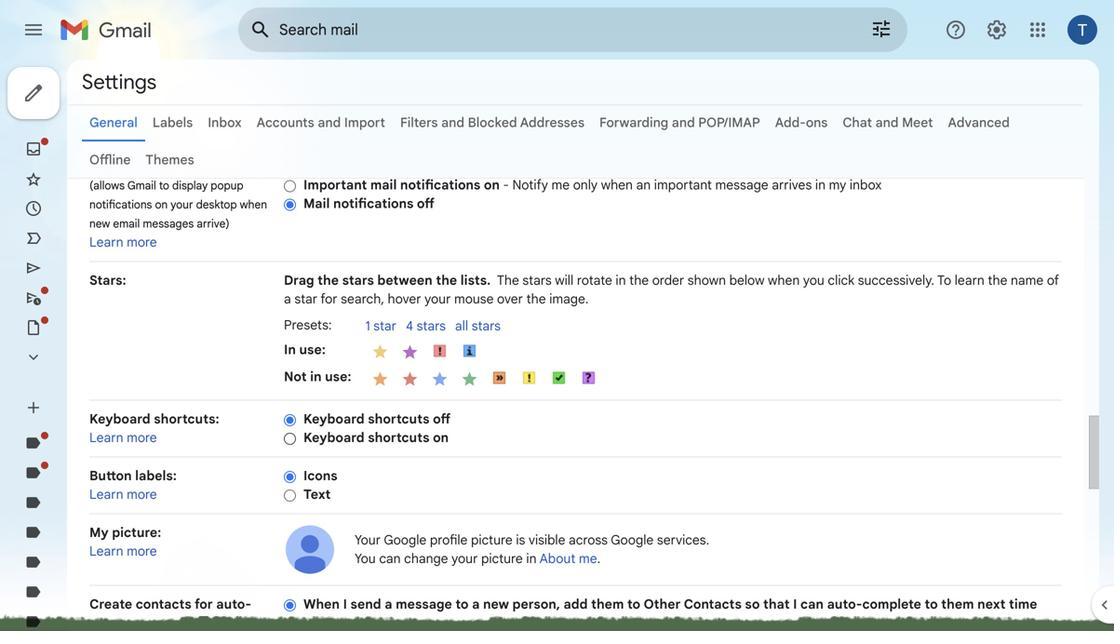 Task type: vqa. For each thing, say whether or not it's contained in the screenshot.
chat and meet
yes



Task type: locate. For each thing, give the bounding box(es) containing it.
arrive)
[[197, 217, 230, 231]]

rotate
[[577, 272, 613, 289]]

shortcuts
[[368, 411, 430, 427], [368, 430, 430, 446]]

star down drag
[[295, 291, 318, 307]]

1 horizontal spatial them
[[942, 596, 975, 613]]

1 vertical spatial me
[[579, 551, 598, 567]]

more down "labels:"
[[127, 487, 157, 503]]

hover
[[388, 291, 421, 307]]

me down across
[[579, 551, 598, 567]]

your down the "display"
[[171, 198, 193, 212]]

1 and from the left
[[318, 115, 341, 131]]

Text radio
[[284, 489, 296, 503]]

learn down button
[[89, 487, 123, 503]]

0 vertical spatial when
[[601, 177, 633, 193]]

1 vertical spatial can
[[801, 596, 824, 613]]

2 vertical spatial on
[[433, 430, 449, 446]]

1 vertical spatial shortcuts
[[368, 430, 430, 446]]

notifications up "email"
[[89, 198, 152, 212]]

them right add
[[591, 596, 624, 613]]

add
[[564, 596, 588, 613]]

and left import
[[318, 115, 341, 131]]

use: right in
[[299, 342, 326, 358]]

new left "email"
[[89, 217, 110, 231]]

shortcuts for on
[[368, 430, 430, 446]]

0 vertical spatial on
[[484, 177, 500, 193]]

not
[[284, 369, 307, 385]]

new left person,
[[483, 596, 509, 613]]

1 horizontal spatial your
[[425, 291, 451, 307]]

display
[[172, 179, 208, 193]]

3 learn from the top
[[89, 487, 123, 503]]

the stars will rotate in the order shown below when you click successively. to learn the name of a star for search, hover your mouse over the image.
[[284, 272, 1060, 307]]

google right across
[[611, 532, 654, 549]]

3 more from the top
[[127, 487, 157, 503]]

the right learn
[[988, 272, 1008, 289]]

google up change
[[384, 532, 427, 549]]

can right you
[[379, 551, 401, 567]]

0 vertical spatial your
[[171, 198, 193, 212]]

meet
[[903, 115, 934, 131]]

will
[[555, 272, 574, 289]]

to
[[938, 272, 952, 289]]

learn down my
[[89, 543, 123, 560]]

for right contacts at the left of page
[[195, 596, 213, 613]]

1 vertical spatial star
[[374, 318, 397, 334]]

1 horizontal spatial for
[[321, 291, 338, 307]]

in right rotate
[[616, 272, 626, 289]]

star
[[295, 291, 318, 307], [374, 318, 397, 334]]

2 horizontal spatial when
[[768, 272, 800, 289]]

0 vertical spatial can
[[379, 551, 401, 567]]

2 shortcuts from the top
[[368, 430, 430, 446]]

notifications
[[400, 177, 481, 193], [333, 196, 414, 212], [89, 198, 152, 212]]

0 horizontal spatial new
[[89, 217, 110, 231]]

in right not
[[310, 369, 322, 385]]

learn up button
[[89, 430, 123, 446]]

4 learn from the top
[[89, 543, 123, 560]]

message left arrives
[[716, 177, 769, 193]]

0 vertical spatial picture
[[471, 532, 513, 549]]

-
[[503, 177, 509, 193]]

0 horizontal spatial i
[[343, 596, 347, 613]]

chat and meet
[[843, 115, 934, 131]]

the
[[497, 272, 520, 289]]

0 horizontal spatial them
[[591, 596, 624, 613]]

learn more link down "email"
[[89, 234, 157, 251]]

when inside the stars will rotate in the order shown below when you click successively. to learn the name of a star for search, hover your mouse over the image.
[[768, 272, 800, 289]]

google
[[384, 532, 427, 549], [611, 532, 654, 549]]

1 vertical spatial message
[[396, 596, 452, 613]]

2 them from the left
[[942, 596, 975, 613]]

themes link
[[146, 152, 194, 168]]

picture down the is
[[481, 551, 523, 567]]

more for picture:
[[127, 543, 157, 560]]

learn more link for button
[[89, 487, 157, 503]]

the left 'lists.'
[[436, 272, 457, 289]]

1 horizontal spatial auto-
[[828, 596, 863, 613]]

me left only
[[552, 177, 570, 193]]

use: right not
[[325, 369, 352, 385]]

and for chat
[[876, 115, 899, 131]]

accounts
[[257, 115, 315, 131]]

learn
[[89, 234, 123, 251], [89, 430, 123, 446], [89, 487, 123, 503], [89, 543, 123, 560]]

for up presets:
[[321, 291, 338, 307]]

auto- right that
[[828, 596, 863, 613]]

support image
[[945, 19, 968, 41]]

4 learn more link from the top
[[89, 543, 157, 560]]

a down drag
[[284, 291, 291, 307]]

notifications inside (allows gmail to display popup notifications on your desktop when new email messages arrive) learn more
[[89, 198, 152, 212]]

.
[[598, 551, 601, 567]]

learn more link for my
[[89, 543, 157, 560]]

keyboard up icons
[[304, 430, 365, 446]]

next
[[978, 596, 1006, 613]]

to
[[159, 179, 169, 193], [456, 596, 469, 613], [628, 596, 641, 613], [925, 596, 938, 613]]

learn more link
[[89, 234, 157, 251], [89, 430, 157, 446], [89, 487, 157, 503], [89, 543, 157, 560]]

shortcuts down keyboard shortcuts off
[[368, 430, 430, 446]]

me
[[552, 177, 570, 193], [579, 551, 598, 567]]

not in use:
[[284, 369, 352, 385]]

search,
[[341, 291, 385, 307]]

learn more link down button
[[89, 487, 157, 503]]

all stars link
[[455, 318, 510, 336]]

1 learn from the top
[[89, 234, 123, 251]]

1 vertical spatial new
[[483, 596, 509, 613]]

more inside button labels: learn more
[[127, 487, 157, 503]]

None search field
[[238, 7, 908, 52]]

advanced link
[[949, 115, 1010, 131]]

1 horizontal spatial on
[[433, 430, 449, 446]]

and right chat
[[876, 115, 899, 131]]

to left other
[[628, 596, 641, 613]]

2 and from the left
[[442, 115, 465, 131]]

1 vertical spatial use:
[[325, 369, 352, 385]]

them
[[591, 596, 624, 613], [942, 596, 975, 613]]

learn more link down picture:
[[89, 543, 157, 560]]

1 vertical spatial on
[[155, 198, 168, 212]]

to down profile
[[456, 596, 469, 613]]

when left you
[[768, 272, 800, 289]]

learn inside my picture: learn more
[[89, 543, 123, 560]]

1 horizontal spatial google
[[611, 532, 654, 549]]

email
[[113, 217, 140, 231]]

addresses
[[520, 115, 585, 131]]

0 vertical spatial star
[[295, 291, 318, 307]]

a inside the stars will rotate in the order shown below when you click successively. to learn the name of a star for search, hover your mouse over the image.
[[284, 291, 291, 307]]

to right gmail
[[159, 179, 169, 193]]

an
[[637, 177, 651, 193]]

about
[[540, 551, 576, 567]]

1 more from the top
[[127, 234, 157, 251]]

accounts and import link
[[257, 115, 386, 131]]

0 vertical spatial shortcuts
[[368, 411, 430, 427]]

0 vertical spatial me
[[552, 177, 570, 193]]

stars left will
[[523, 272, 552, 289]]

your
[[355, 532, 381, 549]]

can right that
[[801, 596, 824, 613]]

1 vertical spatial for
[[195, 596, 213, 613]]

my
[[829, 177, 847, 193]]

blocked
[[468, 115, 517, 131]]

1 auto- from the left
[[216, 596, 252, 613]]

in left my
[[816, 177, 826, 193]]

0 horizontal spatial auto-
[[216, 596, 252, 613]]

notifications right mail
[[400, 177, 481, 193]]

(allows
[[89, 179, 125, 193]]

when inside (allows gmail to display popup notifications on your desktop when new email messages arrive) learn more
[[240, 198, 267, 212]]

on up messages
[[155, 198, 168, 212]]

and left pop/imap
[[672, 115, 695, 131]]

1 star link
[[366, 318, 406, 336]]

when left an
[[601, 177, 633, 193]]

keyboard right the keyboard shortcuts off "option"
[[304, 411, 365, 427]]

off up keyboard shortcuts on
[[433, 411, 451, 427]]

navigation
[[0, 60, 224, 631]]

text
[[304, 487, 331, 503]]

learn down "email"
[[89, 234, 123, 251]]

when down popup
[[240, 198, 267, 212]]

0 horizontal spatial on
[[155, 198, 168, 212]]

my picture: learn more
[[89, 525, 161, 560]]

and for forwarding
[[672, 115, 695, 131]]

1 horizontal spatial me
[[579, 551, 598, 567]]

your inside the stars will rotate in the order shown below when you click successively. to learn the name of a star for search, hover your mouse over the image.
[[425, 291, 451, 307]]

message down change
[[396, 596, 452, 613]]

0 horizontal spatial when
[[240, 198, 267, 212]]

more down picture:
[[127, 543, 157, 560]]

2 horizontal spatial your
[[452, 551, 478, 567]]

1 horizontal spatial message
[[716, 177, 769, 193]]

picture image
[[284, 524, 336, 576]]

0 vertical spatial new
[[89, 217, 110, 231]]

0 horizontal spatial for
[[195, 596, 213, 613]]

star right 1
[[374, 318, 397, 334]]

1 vertical spatial off
[[433, 411, 451, 427]]

1 horizontal spatial i
[[794, 596, 798, 613]]

1 horizontal spatial new
[[483, 596, 509, 613]]

0 horizontal spatial a
[[284, 291, 291, 307]]

time
[[1010, 596, 1038, 613]]

auto- left when i send a message to a new person, add them to other contacts so that i can auto-complete to them next time option on the left
[[216, 596, 252, 613]]

i
[[343, 596, 347, 613], [794, 596, 798, 613]]

gmail image
[[60, 11, 161, 48]]

the right drag
[[318, 272, 339, 289]]

1 vertical spatial when
[[240, 198, 267, 212]]

the
[[318, 272, 339, 289], [436, 272, 457, 289], [630, 272, 649, 289], [988, 272, 1008, 289], [527, 291, 546, 307]]

your google profile picture is visible across google services. you can change your picture in about me .
[[355, 532, 710, 567]]

i right that
[[794, 596, 798, 613]]

0 horizontal spatial your
[[171, 198, 193, 212]]

a left person,
[[472, 596, 480, 613]]

when for the stars will rotate in the order shown below when you click successively. to learn the name of a star for search, hover your mouse over the image.
[[768, 272, 800, 289]]

image.
[[550, 291, 589, 307]]

your
[[171, 198, 193, 212], [425, 291, 451, 307], [452, 551, 478, 567]]

can
[[379, 551, 401, 567], [801, 596, 824, 613]]

2 more from the top
[[127, 430, 157, 446]]

3 and from the left
[[672, 115, 695, 131]]

use:
[[299, 342, 326, 358], [325, 369, 352, 385]]

can inside your google profile picture is visible across google services. you can change your picture in about me .
[[379, 551, 401, 567]]

messages
[[143, 217, 194, 231]]

2 vertical spatial when
[[768, 272, 800, 289]]

(allows gmail to display popup notifications on your desktop when new email messages arrive) learn more
[[89, 179, 267, 251]]

mouse
[[454, 291, 494, 307]]

on left -
[[484, 177, 500, 193]]

learn inside keyboard shortcuts: learn more
[[89, 430, 123, 446]]

to right complete
[[925, 596, 938, 613]]

2 learn from the top
[[89, 430, 123, 446]]

off up "between"
[[417, 196, 435, 212]]

and right filters
[[442, 115, 465, 131]]

in down visible
[[527, 551, 537, 567]]

forwarding and pop/imap link
[[600, 115, 761, 131]]

auto-
[[216, 596, 252, 613], [828, 596, 863, 613]]

your down profile
[[452, 551, 478, 567]]

mail
[[304, 196, 330, 212]]

learn for button
[[89, 487, 123, 503]]

3 learn more link from the top
[[89, 487, 157, 503]]

auto- inside "create contacts for auto- complete:"
[[216, 596, 252, 613]]

1 horizontal spatial when
[[601, 177, 633, 193]]

off
[[417, 196, 435, 212], [433, 411, 451, 427]]

shortcuts for off
[[368, 411, 430, 427]]

a right "send"
[[385, 596, 393, 613]]

themes
[[146, 152, 194, 168]]

your up 1 star 4 stars all stars
[[425, 291, 451, 307]]

important mail notifications on - notify me only when an important message arrives in my inbox
[[304, 177, 882, 193]]

keyboard up button
[[89, 411, 151, 427]]

1 vertical spatial your
[[425, 291, 451, 307]]

more up "labels:"
[[127, 430, 157, 446]]

new
[[89, 217, 110, 231], [483, 596, 509, 613]]

more down "email"
[[127, 234, 157, 251]]

general
[[89, 115, 138, 131]]

0 horizontal spatial star
[[295, 291, 318, 307]]

stars
[[342, 272, 374, 289], [523, 272, 552, 289], [417, 318, 446, 334], [472, 318, 501, 334]]

forwarding
[[600, 115, 669, 131]]

notifications down mail
[[333, 196, 414, 212]]

filters
[[400, 115, 438, 131]]

mail
[[370, 177, 397, 193]]

i left "send"
[[343, 596, 347, 613]]

learn inside button labels: learn more
[[89, 487, 123, 503]]

general link
[[89, 115, 138, 131]]

Keyboard shortcuts on radio
[[284, 432, 296, 446]]

on down keyboard shortcuts off
[[433, 430, 449, 446]]

2 learn more link from the top
[[89, 430, 157, 446]]

shortcuts up keyboard shortcuts on
[[368, 411, 430, 427]]

stars right the "all"
[[472, 318, 501, 334]]

icons
[[304, 468, 338, 484]]

keyboard inside keyboard shortcuts: learn more
[[89, 411, 151, 427]]

2 vertical spatial your
[[452, 551, 478, 567]]

0 horizontal spatial can
[[379, 551, 401, 567]]

add-ons link
[[776, 115, 828, 131]]

4 more from the top
[[127, 543, 157, 560]]

0 horizontal spatial google
[[384, 532, 427, 549]]

learn more link up button
[[89, 430, 157, 446]]

in
[[816, 177, 826, 193], [616, 272, 626, 289], [310, 369, 322, 385], [527, 551, 537, 567]]

1 shortcuts from the top
[[368, 411, 430, 427]]

0 vertical spatial for
[[321, 291, 338, 307]]

picture left the is
[[471, 532, 513, 549]]

accounts and import
[[257, 115, 386, 131]]

for
[[321, 291, 338, 307], [195, 596, 213, 613]]

more inside keyboard shortcuts: learn more
[[127, 430, 157, 446]]

more inside my picture: learn more
[[127, 543, 157, 560]]

4 and from the left
[[876, 115, 899, 131]]

all
[[455, 318, 469, 334]]

message
[[716, 177, 769, 193], [396, 596, 452, 613]]

them left next
[[942, 596, 975, 613]]

learn for my
[[89, 543, 123, 560]]

2 horizontal spatial on
[[484, 177, 500, 193]]

about me link
[[540, 551, 598, 567]]

presets:
[[284, 317, 332, 333]]

1 learn more link from the top
[[89, 234, 157, 251]]

0 vertical spatial off
[[417, 196, 435, 212]]



Task type: describe. For each thing, give the bounding box(es) containing it.
advanced
[[949, 115, 1010, 131]]

desktop
[[196, 198, 237, 212]]

me inside your google profile picture is visible across google services. you can change your picture in about me .
[[579, 551, 598, 567]]

filters and blocked addresses
[[400, 115, 585, 131]]

contacts
[[684, 596, 742, 613]]

add-
[[776, 115, 806, 131]]

2 google from the left
[[611, 532, 654, 549]]

keyboard shortcuts off
[[304, 411, 451, 427]]

learn for keyboard
[[89, 430, 123, 446]]

more for labels:
[[127, 487, 157, 503]]

is
[[516, 532, 526, 549]]

arrives
[[772, 177, 812, 193]]

the right the over at the top left of the page
[[527, 291, 546, 307]]

in inside the stars will rotate in the order shown below when you click successively. to learn the name of a star for search, hover your mouse over the image.
[[616, 272, 626, 289]]

popup
[[211, 179, 244, 193]]

1 horizontal spatial star
[[374, 318, 397, 334]]

that
[[764, 596, 790, 613]]

more inside (allows gmail to display popup notifications on your desktop when new email messages arrive) learn more
[[127, 234, 157, 251]]

ons
[[806, 115, 828, 131]]

1 vertical spatial picture
[[481, 551, 523, 567]]

offline link
[[89, 152, 131, 168]]

new inside (allows gmail to display popup notifications on your desktop when new email messages arrive) learn more
[[89, 217, 110, 231]]

stars:
[[89, 272, 126, 289]]

your inside your google profile picture is visible across google services. you can change your picture in about me .
[[452, 551, 478, 567]]

keyboard shortcuts on
[[304, 430, 449, 446]]

advanced search options image
[[863, 10, 901, 47]]

settings image
[[986, 19, 1009, 41]]

keyboard for keyboard shortcuts on
[[304, 430, 365, 446]]

button labels: learn more
[[89, 468, 177, 503]]

1 star 4 stars all stars
[[366, 318, 501, 334]]

create
[[89, 596, 132, 613]]

over
[[497, 291, 523, 307]]

person,
[[513, 596, 561, 613]]

in inside your google profile picture is visible across google services. you can change your picture in about me .
[[527, 551, 537, 567]]

stars up the search, on the left top of page
[[342, 272, 374, 289]]

0 horizontal spatial message
[[396, 596, 452, 613]]

more for shortcuts:
[[127, 430, 157, 446]]

your inside (allows gmail to display popup notifications on your desktop when new email messages arrive) learn more
[[171, 198, 193, 212]]

Mail notifications off radio
[[284, 198, 296, 212]]

Important mail notifications on radio
[[284, 179, 296, 193]]

off for keyboard shortcuts off
[[433, 411, 451, 427]]

visible
[[529, 532, 566, 549]]

on inside (allows gmail to display popup notifications on your desktop when new email messages arrive) learn more
[[155, 198, 168, 212]]

main menu image
[[22, 19, 45, 41]]

order
[[653, 272, 685, 289]]

contacts
[[136, 596, 192, 613]]

search mail image
[[244, 13, 278, 47]]

when for (allows gmail to display popup notifications on your desktop when new email messages arrive) learn more
[[240, 198, 267, 212]]

pop/imap
[[699, 115, 761, 131]]

across
[[569, 532, 608, 549]]

Search mail text field
[[279, 20, 819, 39]]

1 horizontal spatial can
[[801, 596, 824, 613]]

the left order
[[630, 272, 649, 289]]

button
[[89, 468, 132, 484]]

4 stars link
[[406, 318, 455, 336]]

drag
[[284, 272, 314, 289]]

and for filters
[[442, 115, 465, 131]]

0 vertical spatial message
[[716, 177, 769, 193]]

star inside the stars will rotate in the order shown below when you click successively. to learn the name of a star for search, hover your mouse over the image.
[[295, 291, 318, 307]]

1 google from the left
[[384, 532, 427, 549]]

offline
[[89, 152, 131, 168]]

change
[[404, 551, 448, 567]]

0 horizontal spatial me
[[552, 177, 570, 193]]

1
[[366, 318, 370, 334]]

inbox link
[[208, 115, 242, 131]]

and for accounts
[[318, 115, 341, 131]]

shown
[[688, 272, 726, 289]]

learn more link for (allows
[[89, 234, 157, 251]]

my
[[89, 525, 109, 541]]

keyboard for keyboard shortcuts: learn more
[[89, 411, 151, 427]]

only
[[573, 177, 598, 193]]

gmail
[[127, 179, 156, 193]]

filters and blocked addresses link
[[400, 115, 585, 131]]

Keyboard shortcuts off radio
[[284, 413, 296, 427]]

0 vertical spatial use:
[[299, 342, 326, 358]]

drag the stars between the lists.
[[284, 272, 491, 289]]

for inside the stars will rotate in the order shown below when you click successively. to learn the name of a star for search, hover your mouse over the image.
[[321, 291, 338, 307]]

off for mail notifications off
[[417, 196, 435, 212]]

click
[[828, 272, 855, 289]]

in
[[284, 342, 296, 358]]

create contacts for auto- complete:
[[89, 596, 252, 631]]

1 horizontal spatial a
[[385, 596, 393, 613]]

learn inside (allows gmail to display popup notifications on your desktop when new email messages arrive) learn more
[[89, 234, 123, 251]]

between
[[378, 272, 433, 289]]

import
[[344, 115, 386, 131]]

chat
[[843, 115, 873, 131]]

you
[[355, 551, 376, 567]]

successively.
[[858, 272, 935, 289]]

so
[[745, 596, 760, 613]]

when i send a message to a new person, add them to other contacts so that i can auto-complete to them next time
[[304, 596, 1038, 613]]

labels
[[153, 115, 193, 131]]

chat and meet link
[[843, 115, 934, 131]]

2 horizontal spatial a
[[472, 596, 480, 613]]

of
[[1048, 272, 1060, 289]]

stars right the 4
[[417, 318, 446, 334]]

learn more link for keyboard
[[89, 430, 157, 446]]

labels:
[[135, 468, 177, 484]]

add-ons
[[776, 115, 828, 131]]

learn
[[955, 272, 985, 289]]

stars inside the stars will rotate in the order shown below when you click successively. to learn the name of a star for search, hover your mouse over the image.
[[523, 272, 552, 289]]

1 i from the left
[[343, 596, 347, 613]]

notify
[[513, 177, 548, 193]]

2 auto- from the left
[[828, 596, 863, 613]]

to inside (allows gmail to display popup notifications on your desktop when new email messages arrive) learn more
[[159, 179, 169, 193]]

settings
[[82, 69, 157, 95]]

you
[[804, 272, 825, 289]]

complete
[[863, 596, 922, 613]]

4
[[406, 318, 414, 334]]

2 i from the left
[[794, 596, 798, 613]]

inbox
[[208, 115, 242, 131]]

lists.
[[461, 272, 491, 289]]

keyboard for keyboard shortcuts off
[[304, 411, 365, 427]]

picture:
[[112, 525, 161, 541]]

1 them from the left
[[591, 596, 624, 613]]

name
[[1011, 272, 1044, 289]]

services.
[[657, 532, 710, 549]]

important
[[304, 177, 367, 193]]

for inside "create contacts for auto- complete:"
[[195, 596, 213, 613]]

Icons radio
[[284, 470, 296, 484]]

labels link
[[153, 115, 193, 131]]

When I send a message to a new person, add them to Other Contacts so that I can auto-complete to them next time radio
[[284, 599, 296, 613]]



